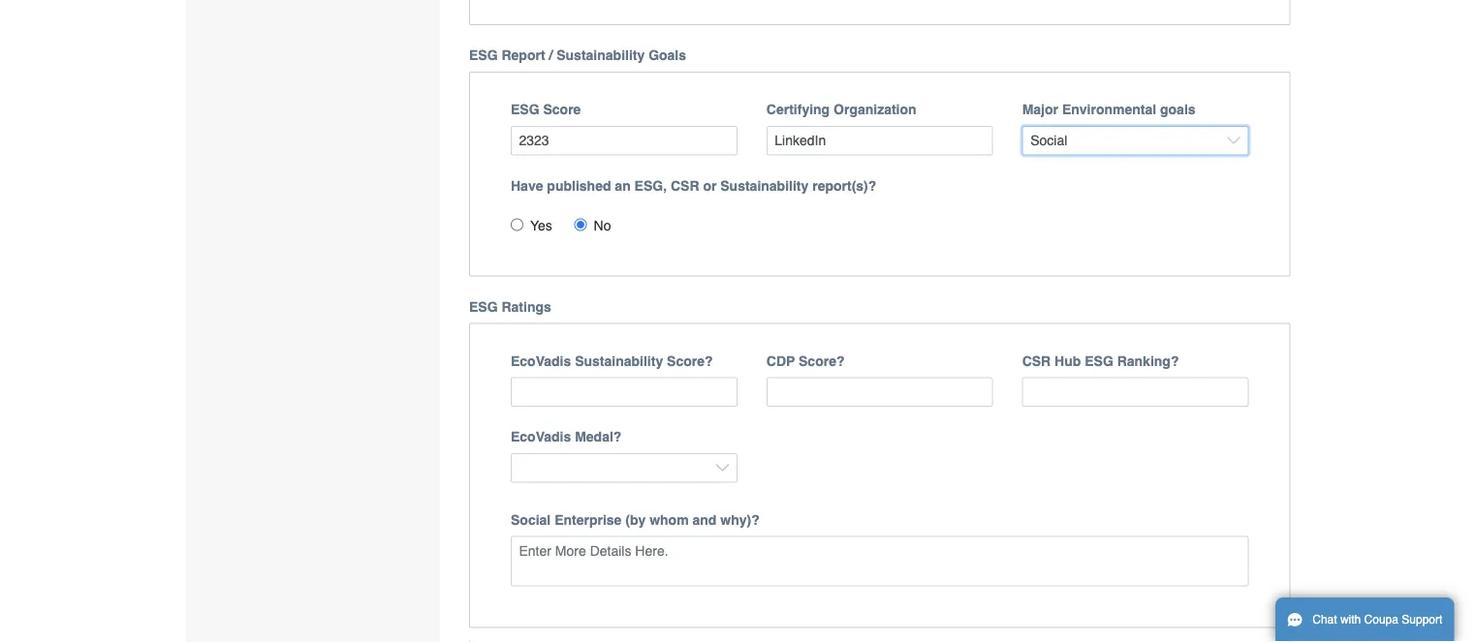 Task type: locate. For each thing, give the bounding box(es) containing it.
Certifying Organization text field
[[767, 126, 993, 155]]

yes
[[530, 217, 552, 233]]

have published an esg, csr or sustainability report(s)?
[[511, 178, 877, 193]]

ESG Score text field
[[511, 126, 738, 155]]

1 ecovadis from the top
[[511, 353, 571, 369]]

esg for esg ratings
[[469, 299, 498, 314]]

published
[[547, 178, 611, 193]]

sustainability up ecovadis sustainability score? text field
[[575, 353, 663, 369]]

ecovadis down "ratings" on the left top of page
[[511, 353, 571, 369]]

0 vertical spatial csr
[[671, 178, 699, 193]]

esg
[[469, 47, 498, 63], [511, 102, 540, 117], [469, 299, 498, 314], [1085, 353, 1114, 369]]

whom
[[650, 512, 689, 528]]

CSR Hub ESG Ranking? text field
[[1022, 377, 1249, 407]]

None radio
[[574, 218, 587, 231]]

esg left "ratings" on the left top of page
[[469, 299, 498, 314]]

ratings
[[502, 299, 551, 314]]

2 ecovadis from the top
[[511, 429, 571, 445]]

1 vertical spatial csr
[[1022, 353, 1051, 369]]

None radio
[[511, 218, 523, 231]]

ecovadis
[[511, 353, 571, 369], [511, 429, 571, 445]]

sustainability
[[557, 47, 645, 63], [721, 178, 809, 193], [575, 353, 663, 369]]

cdp
[[767, 353, 795, 369]]

certifying organization
[[767, 102, 917, 117]]

ecovadis left medal?
[[511, 429, 571, 445]]

1 vertical spatial sustainability
[[721, 178, 809, 193]]

score? up ecovadis sustainability score? text field
[[667, 353, 713, 369]]

0 horizontal spatial csr
[[671, 178, 699, 193]]

esg,
[[635, 178, 667, 193]]

esg report / sustainability goals
[[469, 47, 686, 63]]

1 horizontal spatial score?
[[799, 353, 845, 369]]

organization
[[834, 102, 917, 117]]

report
[[502, 47, 545, 63]]

goals
[[1160, 102, 1196, 117]]

goals
[[649, 47, 686, 63]]

csr
[[671, 178, 699, 193], [1022, 353, 1051, 369]]

environmental
[[1062, 102, 1157, 117]]

esg left report
[[469, 47, 498, 63]]

csr left "hub"
[[1022, 353, 1051, 369]]

2 score? from the left
[[799, 353, 845, 369]]

0 horizontal spatial score?
[[667, 353, 713, 369]]

2 vertical spatial sustainability
[[575, 353, 663, 369]]

esg score
[[511, 102, 581, 117]]

coupa
[[1365, 614, 1399, 627]]

esg left 'score'
[[511, 102, 540, 117]]

with
[[1341, 614, 1361, 627]]

score?
[[667, 353, 713, 369], [799, 353, 845, 369]]

ecovadis medal?
[[511, 429, 622, 445]]

sustainability right or
[[721, 178, 809, 193]]

score? right cdp
[[799, 353, 845, 369]]

csr hub esg ranking?
[[1022, 353, 1179, 369]]

0 vertical spatial ecovadis
[[511, 353, 571, 369]]

sustainability right /
[[557, 47, 645, 63]]

csr left or
[[671, 178, 699, 193]]

ecovadis for ecovadis sustainability score?
[[511, 353, 571, 369]]

1 vertical spatial ecovadis
[[511, 429, 571, 445]]



Task type: vqa. For each thing, say whether or not it's contained in the screenshot.
To
no



Task type: describe. For each thing, give the bounding box(es) containing it.
Social Enterprise (by whom and why)? text field
[[511, 536, 1249, 587]]

esg for esg score
[[511, 102, 540, 117]]

ecovadis for ecovadis medal?
[[511, 429, 571, 445]]

chat with coupa support button
[[1276, 598, 1454, 643]]

1 horizontal spatial csr
[[1022, 353, 1051, 369]]

CDP Score? text field
[[767, 377, 993, 407]]

1 score? from the left
[[667, 353, 713, 369]]

report(s)?
[[813, 178, 877, 193]]

and
[[693, 512, 717, 528]]

support
[[1402, 614, 1443, 627]]

EcoVadis Sustainability Score? text field
[[511, 377, 738, 407]]

cdp score?
[[767, 353, 845, 369]]

ecovadis sustainability score?
[[511, 353, 713, 369]]

esg ratings
[[469, 299, 551, 314]]

chat with coupa support
[[1313, 614, 1443, 627]]

have
[[511, 178, 543, 193]]

0 vertical spatial sustainability
[[557, 47, 645, 63]]

certifying
[[767, 102, 830, 117]]

major
[[1022, 102, 1059, 117]]

/
[[549, 47, 553, 63]]

why)?
[[721, 512, 760, 528]]

hub
[[1055, 353, 1081, 369]]

esg right "hub"
[[1085, 353, 1114, 369]]

major environmental goals
[[1022, 102, 1196, 117]]

or
[[703, 178, 717, 193]]

score
[[543, 102, 581, 117]]

medal?
[[575, 429, 622, 445]]

an
[[615, 178, 631, 193]]

social
[[511, 512, 551, 528]]

enterprise
[[555, 512, 622, 528]]

(by
[[626, 512, 646, 528]]

social enterprise (by whom and why)?
[[511, 512, 760, 528]]

ranking?
[[1117, 353, 1179, 369]]

esg for esg report / sustainability goals
[[469, 47, 498, 63]]

chat
[[1313, 614, 1337, 627]]

no
[[594, 217, 611, 233]]



